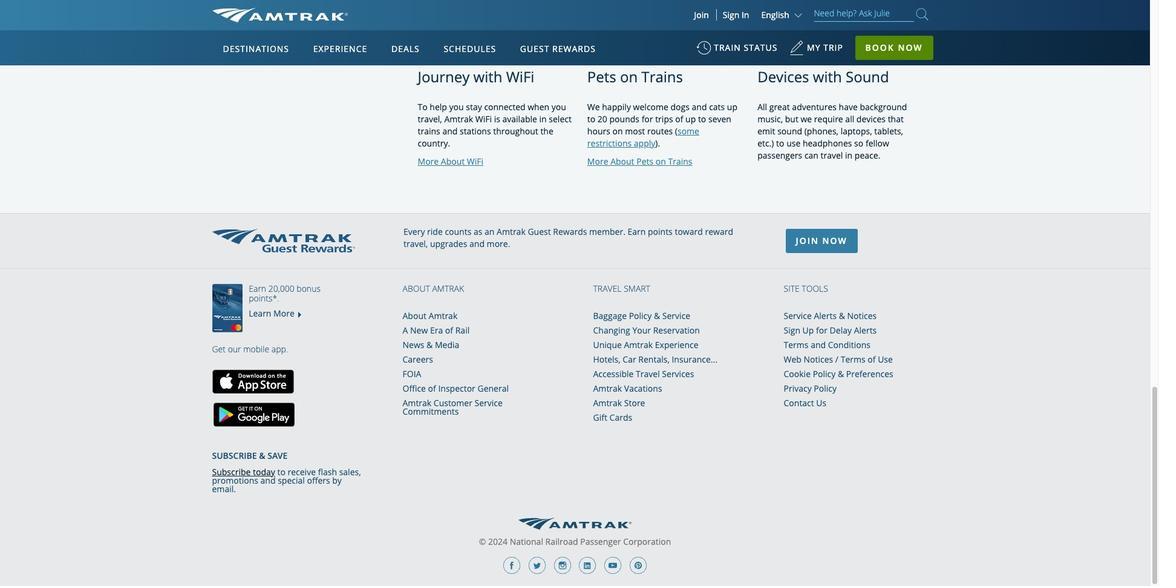 Task type: vqa. For each thing, say whether or not it's contained in the screenshot.
the Hotels,
yes



Task type: describe. For each thing, give the bounding box(es) containing it.
train
[[714, 42, 742, 53]]

experience button
[[309, 32, 372, 66]]

contact us link
[[784, 397, 827, 409]]

commitments
[[403, 405, 459, 417]]

status
[[744, 42, 778, 53]]

inspector
[[439, 382, 476, 394]]

1 you from the left
[[450, 101, 464, 112]]

more about personal food & medication link
[[418, 17, 532, 40]]

apply
[[634, 137, 656, 149]]

earn inside the 'every ride counts as an amtrak guest rewards member. earn points toward reward travel, upgrades and more.'
[[628, 226, 646, 237]]

0 horizontal spatial notices
[[804, 353, 834, 365]]

corporation
[[624, 536, 672, 547]]

devices with sound
[[758, 67, 890, 86]]

english
[[762, 9, 790, 21]]

music,
[[758, 113, 783, 125]]

cookie policy & preferences link
[[784, 368, 894, 379]]

counts
[[445, 226, 472, 237]]

more about wifi
[[418, 155, 484, 167]]

& inside about amtrak a new era of rail news & media careers foia office of inspector general amtrak customer service commitments
[[427, 339, 433, 350]]

schedules link
[[439, 30, 501, 65]]

2 vertical spatial on
[[656, 155, 666, 167]]

baggage policy & service link
[[594, 310, 691, 321]]

travel, inside the 'every ride counts as an amtrak guest rewards member. earn points toward reward travel, upgrades and more.'
[[404, 238, 428, 249]]

about for pets
[[611, 155, 635, 167]]

can
[[805, 149, 819, 161]]

join button
[[687, 9, 717, 21]]

web
[[784, 353, 802, 365]]

english button
[[762, 9, 805, 21]]

amtrak inside the 'every ride counts as an amtrak guest rewards member. earn points toward reward travel, upgrades and more.'
[[497, 226, 526, 237]]

sign in
[[723, 9, 750, 21]]

national
[[510, 536, 544, 547]]

to help you stay connected when you travel, amtrak wifi is available in select trains and stations throughout the country.
[[418, 101, 572, 149]]

sign inside banner
[[723, 9, 740, 21]]

join now link
[[786, 229, 858, 253]]

trip
[[824, 42, 844, 53]]

all
[[758, 101, 768, 112]]

2 you from the left
[[552, 101, 567, 112]]

terms and conditions link
[[784, 339, 871, 350]]

preferences
[[847, 368, 894, 379]]

service inside 'baggage policy & service changing your reservation unique amtrak experience hotels, car rentals, insurance... accessible travel services amtrak vacations amtrak store gift cards'
[[663, 310, 691, 321]]

amtrak on facebook image
[[504, 557, 521, 574]]

service inside about amtrak a new era of rail news & media careers foia office of inspector general amtrak customer service commitments
[[475, 397, 503, 409]]

subscribe & save
[[212, 450, 288, 461]]

our
[[228, 343, 241, 355]]

hours
[[588, 125, 611, 137]]

subscribe today link
[[212, 466, 275, 478]]

/
[[836, 353, 839, 365]]

amtrak down your
[[624, 339, 653, 350]]

about for wifi
[[441, 155, 465, 167]]

experience inside 'baggage policy & service changing your reservation unique amtrak experience hotels, car rentals, insurance... accessible travel services amtrak vacations amtrak store gift cards'
[[655, 339, 699, 350]]

that
[[888, 113, 904, 125]]

1 vertical spatial policy
[[813, 368, 836, 379]]

more for more about personal food & medication
[[418, 17, 439, 28]]

travel, inside to help you stay connected when you travel, amtrak wifi is available in select trains and stations throughout the country.
[[418, 113, 442, 125]]

0 vertical spatial on
[[620, 67, 638, 86]]

we
[[801, 113, 813, 125]]

sign inside 'service alerts & notices sign up for delay alerts terms and conditions web notices / terms of use cookie policy & preferences privacy policy contact us'
[[784, 324, 801, 336]]

& left 'save'
[[259, 450, 266, 461]]

some restrictions apply
[[588, 125, 700, 149]]

with for journey
[[474, 67, 503, 86]]

we happily welcome dogs and cats up to 20 pounds for trips of up to seven hours on most routes (
[[588, 101, 738, 137]]

help
[[430, 101, 447, 112]]

seven
[[709, 113, 732, 125]]

service alerts & notices sign up for delay alerts terms and conditions web notices / terms of use cookie policy & preferences privacy policy contact us
[[784, 310, 894, 409]]

about amtrak
[[403, 283, 464, 294]]

promotions
[[212, 475, 258, 486]]

guest inside popup button
[[520, 43, 550, 54]]

adventures
[[793, 101, 837, 112]]

use
[[787, 137, 801, 149]]

railroad
[[546, 536, 579, 547]]

points*.
[[249, 292, 279, 304]]

news
[[403, 339, 425, 350]]

rentals,
[[639, 353, 670, 365]]

food
[[504, 17, 524, 28]]

service inside 'service alerts & notices sign up for delay alerts terms and conditions web notices / terms of use cookie policy & preferences privacy policy contact us'
[[784, 310, 812, 321]]

learn
[[249, 307, 271, 319]]

0 horizontal spatial pets
[[588, 67, 617, 86]]

about up "about amtrak" link
[[403, 283, 430, 294]]

every ride counts as an amtrak guest rewards member. earn points toward reward travel, upgrades and more.
[[404, 226, 734, 249]]

secondary navigation
[[212, 0, 394, 195]]

store
[[625, 397, 646, 409]]

devices
[[758, 67, 810, 86]]

experience inside popup button
[[313, 43, 368, 54]]

member.
[[590, 226, 626, 237]]

pinterest image
[[630, 557, 647, 574]]

of inside we happily welcome dogs and cats up to 20 pounds for trips of up to seven hours on most routes (
[[676, 113, 684, 125]]

wifi inside to help you stay connected when you travel, amtrak wifi is available in select trains and stations throughout the country.
[[476, 113, 492, 125]]

trips
[[656, 113, 674, 125]]

in inside "all great adventures have background music, but we require all devices that emit sound (phones, laptops, tablets, etc.) to use headphones so fellow passengers can travel in peace."
[[846, 149, 853, 161]]

restrictions
[[588, 137, 632, 149]]

trains
[[418, 125, 441, 137]]

1 horizontal spatial notices
[[848, 310, 877, 321]]

to
[[418, 101, 428, 112]]

and inside to receive flash sales, promotions and special offers by email.
[[261, 475, 276, 486]]

by
[[333, 475, 342, 486]]

subscribe
[[212, 466, 251, 478]]

country.
[[418, 137, 451, 149]]

1 horizontal spatial terms
[[841, 353, 866, 365]]

search icon image
[[917, 6, 929, 22]]

amtrak guest rewards preferred mastercard image
[[212, 284, 249, 332]]

of inside 'service alerts & notices sign up for delay alerts terms and conditions web notices / terms of use cookie policy & preferences privacy policy contact us'
[[868, 353, 876, 365]]

pets on trains
[[588, 67, 683, 86]]

office
[[403, 382, 426, 394]]

& up the delay
[[839, 310, 846, 321]]

of right office
[[428, 382, 436, 394]]

wifi for journey with wifi
[[506, 67, 535, 86]]

new
[[410, 324, 428, 336]]

guest inside the 'every ride counts as an amtrak guest rewards member. earn points toward reward travel, upgrades and more.'
[[528, 226, 551, 237]]

banner containing join
[[0, 0, 1151, 280]]

amtrak inside to help you stay connected when you travel, amtrak wifi is available in select trains and stations throughout the country.
[[445, 113, 473, 125]]

more.
[[487, 238, 511, 249]]

vacations
[[625, 382, 663, 394]]

application inside banner
[[257, 101, 548, 271]]

headphones
[[803, 137, 853, 149]]

and inside we happily welcome dogs and cats up to 20 pounds for trips of up to seven hours on most routes (
[[692, 101, 707, 112]]

office of inspector general link
[[403, 382, 509, 394]]

for inside 'service alerts & notices sign up for delay alerts terms and conditions web notices / terms of use cookie policy & preferences privacy policy contact us'
[[817, 324, 828, 336]]

happily
[[603, 101, 631, 112]]

web notices / terms of use link
[[784, 353, 893, 365]]

).
[[656, 137, 661, 149]]

amtrak up "about amtrak" link
[[432, 283, 464, 294]]

car
[[623, 353, 637, 365]]

foia link
[[403, 368, 422, 379]]

join for join now
[[796, 235, 820, 246]]

cookie
[[784, 368, 811, 379]]

onboard
[[670, 17, 706, 28]]

about inside about amtrak a new era of rail news & media careers foia office of inspector general amtrak customer service commitments
[[403, 310, 427, 321]]

travel
[[821, 149, 844, 161]]

regions map image
[[257, 101, 548, 271]]

passenger
[[581, 536, 621, 547]]

footer containing every ride counts as an amtrak guest rewards member. earn points toward reward travel, upgrades and more.
[[0, 213, 1151, 586]]

wifi for more about wifi
[[467, 155, 484, 167]]

about for bicycles
[[611, 17, 635, 28]]

my
[[808, 42, 821, 53]]

on inside we happily welcome dogs and cats up to 20 pounds for trips of up to seven hours on most routes (
[[613, 125, 623, 137]]

1 horizontal spatial up
[[728, 101, 738, 112]]

more about personal food & medication
[[418, 17, 532, 40]]

amtrak store link
[[594, 397, 646, 409]]

more for more about pets on trains
[[588, 155, 609, 167]]

site tools
[[784, 283, 829, 294]]



Task type: locate. For each thing, give the bounding box(es) containing it.
up
[[803, 324, 814, 336]]

in right travel
[[846, 149, 853, 161]]

mobile
[[243, 343, 269, 355]]

0 vertical spatial up
[[728, 101, 738, 112]]

Please enter your search item search field
[[815, 6, 914, 22]]

of right era
[[445, 324, 453, 336]]

you up 'select'
[[552, 101, 567, 112]]

to inside "all great adventures have background music, but we require all devices that emit sound (phones, laptops, tablets, etc.) to use headphones so fellow passengers can travel in peace."
[[777, 137, 785, 149]]

era
[[430, 324, 443, 336]]

& right 'food'
[[526, 17, 532, 28]]

site
[[784, 283, 800, 294]]

medication
[[418, 29, 462, 40]]

0 vertical spatial terms
[[784, 339, 809, 350]]

0 vertical spatial for
[[642, 113, 654, 125]]

& inside 'baggage policy & service changing your reservation unique amtrak experience hotels, car rentals, insurance... accessible travel services amtrak vacations amtrak store gift cards'
[[654, 310, 661, 321]]

1 vertical spatial notices
[[804, 353, 834, 365]]

banner
[[0, 0, 1151, 280]]

amtrak image up destinations
[[212, 8, 348, 22]]

travel, up trains
[[418, 113, 442, 125]]

& down a new era of rail link at the left
[[427, 339, 433, 350]]

1 vertical spatial alerts
[[855, 324, 877, 336]]

0 horizontal spatial experience
[[313, 43, 368, 54]]

1 vertical spatial in
[[846, 149, 853, 161]]

smart
[[624, 283, 651, 294]]

rewards inside guest rewards popup button
[[553, 43, 596, 54]]

pets down apply
[[637, 155, 654, 167]]

policy
[[629, 310, 652, 321], [813, 368, 836, 379], [814, 382, 837, 394]]

baggage policy & service changing your reservation unique amtrak experience hotels, car rentals, insurance... accessible travel services amtrak vacations amtrak store gift cards
[[594, 310, 718, 423]]

on down ).
[[656, 155, 666, 167]]

notices up the delay
[[848, 310, 877, 321]]

1 vertical spatial trains
[[669, 155, 693, 167]]

about inside more about personal food & medication
[[441, 17, 465, 28]]

now
[[899, 42, 924, 53]]

tablets,
[[875, 125, 904, 137]]

service alerts & notices link
[[784, 310, 877, 321]]

conditions
[[829, 339, 871, 350]]

1 vertical spatial sign
[[784, 324, 801, 336]]

& down web notices / terms of use 'link'
[[838, 368, 845, 379]]

book now
[[866, 42, 924, 53]]

1 with from the left
[[474, 67, 503, 86]]

we
[[588, 101, 600, 112]]

of down dogs
[[676, 113, 684, 125]]

amtrak down stay
[[445, 113, 473, 125]]

0 vertical spatial notices
[[848, 310, 877, 321]]

trains up welcome
[[642, 67, 683, 86]]

to up passengers
[[777, 137, 785, 149]]

0 vertical spatial alerts
[[815, 310, 837, 321]]

0 horizontal spatial sign
[[723, 9, 740, 21]]

personal
[[467, 17, 502, 28]]

services
[[662, 368, 695, 379]]

0 horizontal spatial with
[[474, 67, 503, 86]]

cards
[[610, 412, 633, 423]]

travel up baggage
[[594, 283, 622, 294]]

1 vertical spatial rewards
[[553, 226, 587, 237]]

amtrak up era
[[429, 310, 458, 321]]

subscribe today
[[212, 466, 275, 478]]

more up medication
[[418, 17, 439, 28]]

trains
[[642, 67, 683, 86], [669, 155, 693, 167]]

journey with wifi
[[418, 67, 535, 86]]

about down the restrictions
[[611, 155, 635, 167]]

1 horizontal spatial earn
[[628, 226, 646, 237]]

a new era of rail link
[[403, 324, 470, 336]]

more for more about bicycles onboard
[[588, 17, 609, 28]]

in up the
[[540, 113, 547, 125]]

pets
[[588, 67, 617, 86], [637, 155, 654, 167]]

service
[[663, 310, 691, 321], [784, 310, 812, 321], [475, 397, 503, 409]]

0 vertical spatial wifi
[[506, 67, 535, 86]]

throughout
[[494, 125, 539, 137]]

2 vertical spatial policy
[[814, 382, 837, 394]]

terms down conditions at the bottom
[[841, 353, 866, 365]]

0 horizontal spatial terms
[[784, 339, 809, 350]]

1 vertical spatial travel,
[[404, 238, 428, 249]]

guest down 'food'
[[520, 43, 550, 54]]

0 horizontal spatial alerts
[[815, 310, 837, 321]]

dogs
[[671, 101, 690, 112]]

require
[[815, 113, 844, 125]]

about for personal
[[441, 17, 465, 28]]

0 horizontal spatial earn
[[249, 283, 266, 294]]

more up the guest rewards
[[588, 17, 609, 28]]

routes
[[648, 125, 673, 137]]

up up some
[[686, 113, 696, 125]]

1 horizontal spatial sign
[[784, 324, 801, 336]]

0 vertical spatial amtrak image
[[212, 8, 348, 22]]

guest right "an"
[[528, 226, 551, 237]]

0 vertical spatial trains
[[642, 67, 683, 86]]

amtrak on linkedin image
[[580, 557, 596, 574]]

1 horizontal spatial for
[[817, 324, 828, 336]]

guest rewards
[[520, 43, 596, 54]]

email.
[[212, 483, 236, 495]]

more down country.
[[418, 155, 439, 167]]

application
[[257, 101, 548, 271]]

1 vertical spatial amtrak image
[[519, 518, 632, 530]]

changing
[[594, 324, 631, 336]]

1 horizontal spatial amtrak image
[[519, 518, 632, 530]]

guest
[[520, 43, 550, 54], [528, 226, 551, 237]]

travel up vacations
[[636, 368, 660, 379]]

guest rewards button
[[516, 32, 601, 66]]

for down welcome
[[642, 113, 654, 125]]

service up reservation
[[663, 310, 691, 321]]

and inside the 'every ride counts as an amtrak guest rewards member. earn points toward reward travel, upgrades and more.'
[[470, 238, 485, 249]]

0 vertical spatial earn
[[628, 226, 646, 237]]

and left cats in the right top of the page
[[692, 101, 707, 112]]

unique
[[594, 339, 622, 350]]

amtrak image inside banner
[[212, 8, 348, 22]]

sign left in
[[723, 9, 740, 21]]

get
[[212, 343, 226, 355]]

receive
[[288, 466, 316, 478]]

1 horizontal spatial service
[[663, 310, 691, 321]]

0 vertical spatial in
[[540, 113, 547, 125]]

amtrak up more.
[[497, 226, 526, 237]]

0 horizontal spatial in
[[540, 113, 547, 125]]

1 vertical spatial earn
[[249, 283, 266, 294]]

amtrak down office
[[403, 397, 432, 409]]

upgrades
[[430, 238, 468, 249]]

1 horizontal spatial experience
[[655, 339, 699, 350]]

deals
[[392, 43, 420, 54]]

amtrak guest rewards image
[[212, 229, 355, 253]]

of left use
[[868, 353, 876, 365]]

train status link
[[697, 36, 778, 66]]

privacy
[[784, 382, 812, 394]]

welcome
[[634, 101, 669, 112]]

travel smart
[[594, 283, 651, 294]]

join left now
[[796, 235, 820, 246]]

pets up we
[[588, 67, 617, 86]]

with for devices
[[813, 67, 843, 86]]

for inside we happily welcome dogs and cats up to 20 pounds for trips of up to seven hours on most routes (
[[642, 113, 654, 125]]

peace.
[[855, 149, 881, 161]]

2 with from the left
[[813, 67, 843, 86]]

amtrak image
[[212, 8, 348, 22], [519, 518, 632, 530]]

1 horizontal spatial you
[[552, 101, 567, 112]]

1 horizontal spatial with
[[813, 67, 843, 86]]

join left the sign in button on the right of page
[[695, 9, 709, 21]]

to left 20 on the right top
[[588, 113, 596, 125]]

join inside "footer"
[[796, 235, 820, 246]]

background
[[861, 101, 908, 112]]

wifi down the stations
[[467, 155, 484, 167]]

policy up the us
[[814, 382, 837, 394]]

more inside earn 20,000 bonus points*. learn more
[[274, 307, 295, 319]]

alerts up conditions at the bottom
[[855, 324, 877, 336]]

0 vertical spatial sign
[[723, 9, 740, 21]]

every
[[404, 226, 425, 237]]

with down schedules
[[474, 67, 503, 86]]

and left special
[[261, 475, 276, 486]]

unique amtrak experience link
[[594, 339, 699, 350]]

amtrak vacations link
[[594, 382, 663, 394]]

1 horizontal spatial alerts
[[855, 324, 877, 336]]

& up changing your reservation link
[[654, 310, 661, 321]]

in inside to help you stay connected when you travel, amtrak wifi is available in select trains and stations throughout the country.
[[540, 113, 547, 125]]

earn left points
[[628, 226, 646, 237]]

about up new
[[403, 310, 427, 321]]

laptops,
[[841, 125, 873, 137]]

1 vertical spatial experience
[[655, 339, 699, 350]]

news & media link
[[403, 339, 460, 350]]

policy down /
[[813, 368, 836, 379]]

more for more about wifi
[[418, 155, 439, 167]]

special
[[278, 475, 305, 486]]

toward
[[675, 226, 703, 237]]

amtrak down "accessible"
[[594, 382, 622, 394]]

0 horizontal spatial travel
[[594, 283, 622, 294]]

about down country.
[[441, 155, 465, 167]]

for right 'up'
[[817, 324, 828, 336]]

more down the restrictions
[[588, 155, 609, 167]]

service down general
[[475, 397, 503, 409]]

0 horizontal spatial amtrak image
[[212, 8, 348, 22]]

footer
[[0, 213, 1151, 586], [212, 427, 367, 495]]

0 vertical spatial guest
[[520, 43, 550, 54]]

with down my trip popup button
[[813, 67, 843, 86]]

0 horizontal spatial you
[[450, 101, 464, 112]]

great
[[770, 101, 790, 112]]

us
[[817, 397, 827, 409]]

wifi left is
[[476, 113, 492, 125]]

about up medication
[[441, 17, 465, 28]]

contact
[[784, 397, 815, 409]]

sign in button
[[723, 9, 750, 21]]

0 vertical spatial travel
[[594, 283, 622, 294]]

(
[[675, 125, 678, 137]]

0 horizontal spatial service
[[475, 397, 503, 409]]

0 vertical spatial experience
[[313, 43, 368, 54]]

travel, down every
[[404, 238, 428, 249]]

travel inside 'baggage policy & service changing your reservation unique amtrak experience hotels, car rentals, insurance... accessible travel services amtrak vacations amtrak store gift cards'
[[636, 368, 660, 379]]

trains down (
[[669, 155, 693, 167]]

2 horizontal spatial service
[[784, 310, 812, 321]]

0 horizontal spatial for
[[642, 113, 654, 125]]

points
[[648, 226, 673, 237]]

notices down terms and conditions "link"
[[804, 353, 834, 365]]

earn inside earn 20,000 bonus points*. learn more
[[249, 283, 266, 294]]

1 horizontal spatial join
[[796, 235, 820, 246]]

1 vertical spatial terms
[[841, 353, 866, 365]]

amtrak on instagram image
[[554, 557, 571, 574]]

1 vertical spatial wifi
[[476, 113, 492, 125]]

alerts up sign up for delay alerts link
[[815, 310, 837, 321]]

1 vertical spatial up
[[686, 113, 696, 125]]

rewards inside the 'every ride counts as an amtrak guest rewards member. earn points toward reward travel, upgrades and more.'
[[553, 226, 587, 237]]

of
[[676, 113, 684, 125], [445, 324, 453, 336], [868, 353, 876, 365], [428, 382, 436, 394]]

more right learn
[[274, 307, 295, 319]]

on up happily
[[620, 67, 638, 86]]

rewards
[[553, 43, 596, 54], [553, 226, 587, 237]]

up right cats in the right top of the page
[[728, 101, 738, 112]]

0 horizontal spatial join
[[695, 9, 709, 21]]

deals button
[[387, 32, 425, 66]]

policy up your
[[629, 310, 652, 321]]

0 vertical spatial join
[[695, 9, 709, 21]]

0 vertical spatial rewards
[[553, 43, 596, 54]]

schedules
[[444, 43, 496, 54]]

and up country.
[[443, 125, 458, 137]]

sign left 'up'
[[784, 324, 801, 336]]

a
[[403, 324, 408, 336]]

wifi up connected
[[506, 67, 535, 86]]

and inside 'service alerts & notices sign up for delay alerts terms and conditions web notices / terms of use cookie policy & preferences privacy policy contact us'
[[811, 339, 826, 350]]

more about pets on trains
[[588, 155, 693, 167]]

amtrak on youtube image
[[605, 557, 622, 574]]

earn left 20,000
[[249, 283, 266, 294]]

to inside to receive flash sales, promotions and special offers by email.
[[278, 466, 286, 478]]

stations
[[460, 125, 491, 137]]

1 vertical spatial on
[[613, 125, 623, 137]]

accessible travel services link
[[594, 368, 695, 379]]

and down as
[[470, 238, 485, 249]]

0 vertical spatial travel,
[[418, 113, 442, 125]]

0 horizontal spatial up
[[686, 113, 696, 125]]

2 vertical spatial wifi
[[467, 155, 484, 167]]

policy inside 'baggage policy & service changing your reservation unique amtrak experience hotels, car rentals, insurance... accessible travel services amtrak vacations amtrak store gift cards'
[[629, 310, 652, 321]]

& inside more about personal food & medication
[[526, 17, 532, 28]]

about left the "bicycles"
[[611, 17, 635, 28]]

terms up web
[[784, 339, 809, 350]]

an
[[485, 226, 495, 237]]

and inside to help you stay connected when you travel, amtrak wifi is available in select trains and stations throughout the country.
[[443, 125, 458, 137]]

1 vertical spatial join
[[796, 235, 820, 246]]

0 vertical spatial policy
[[629, 310, 652, 321]]

on down pounds
[[613, 125, 623, 137]]

1 vertical spatial for
[[817, 324, 828, 336]]

available
[[503, 113, 538, 125]]

1 horizontal spatial pets
[[637, 155, 654, 167]]

amtrak on twitter image
[[529, 557, 546, 574]]

1 vertical spatial travel
[[636, 368, 660, 379]]

and down 'up'
[[811, 339, 826, 350]]

book now button
[[856, 36, 934, 60]]

1 horizontal spatial travel
[[636, 368, 660, 379]]

subscribe
[[212, 450, 257, 461]]

rail
[[456, 324, 470, 336]]

0 vertical spatial pets
[[588, 67, 617, 86]]

more about wifi link
[[418, 155, 484, 167]]

service up 'up'
[[784, 310, 812, 321]]

more inside more about personal food & medication
[[418, 17, 439, 28]]

footer containing subscribe & save
[[212, 427, 367, 495]]

amtrak up the gift cards link
[[594, 397, 622, 409]]

to down 'save'
[[278, 466, 286, 478]]

amtrak image up '© 2024 national railroad passenger corporation'
[[519, 518, 632, 530]]

as
[[474, 226, 483, 237]]

alerts
[[815, 310, 837, 321], [855, 324, 877, 336]]

join for join
[[695, 9, 709, 21]]

1 vertical spatial pets
[[637, 155, 654, 167]]

when
[[528, 101, 550, 112]]

to left seven
[[699, 113, 707, 125]]

you left stay
[[450, 101, 464, 112]]

the
[[541, 125, 554, 137]]

careers link
[[403, 353, 433, 365]]

1 horizontal spatial in
[[846, 149, 853, 161]]

1 vertical spatial guest
[[528, 226, 551, 237]]



